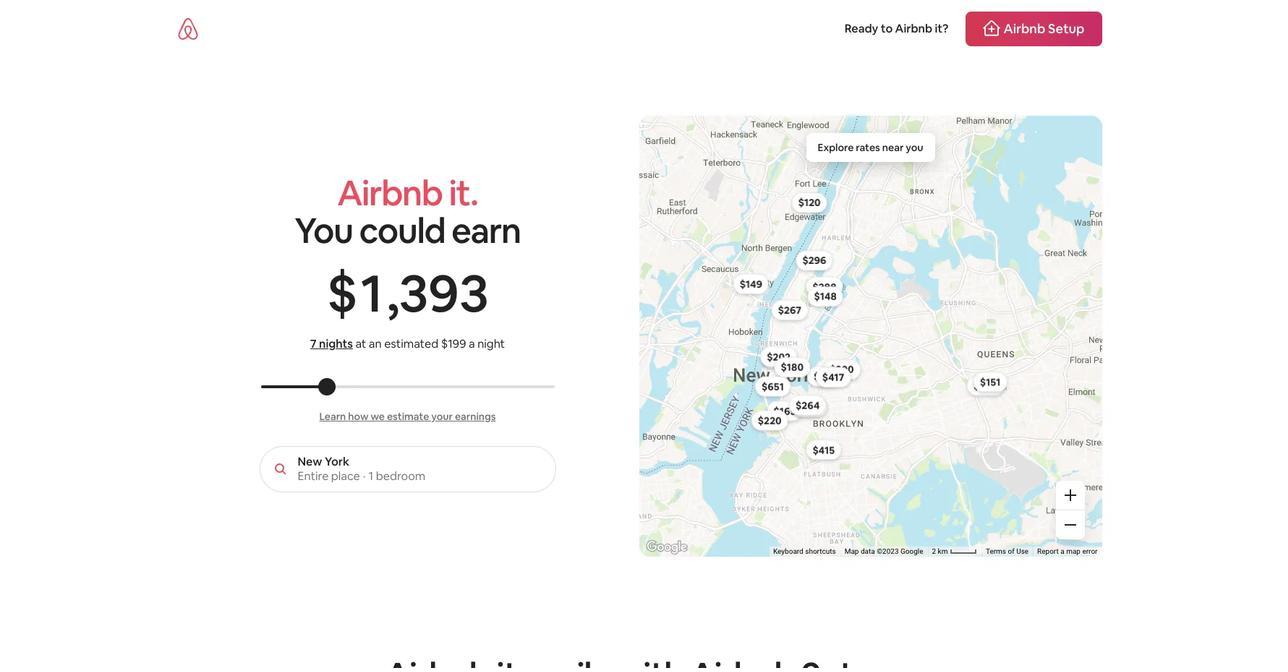 Task type: locate. For each thing, give the bounding box(es) containing it.
zoom out image
[[1065, 520, 1077, 531]]

new york entire place · 1 bedroom
[[298, 455, 426, 484]]

google
[[901, 548, 924, 556]]

ready
[[845, 21, 879, 36]]

$296
[[803, 254, 826, 267]]

$165 button
[[767, 401, 802, 422]]

report
[[1038, 548, 1059, 556]]

1
[[361, 259, 382, 327], [369, 469, 374, 484]]

estimate
[[387, 410, 429, 423]]

ready to airbnb it?
[[845, 21, 949, 36]]

$165
[[774, 405, 796, 418]]

$189 button
[[792, 397, 828, 418]]

a
[[469, 337, 475, 352], [1061, 548, 1065, 556]]

1 vertical spatial a
[[1061, 548, 1065, 556]]

3 right ","
[[399, 259, 427, 327]]

airbnb inside airbnb it. you could earn
[[337, 171, 443, 216]]

$220
[[758, 414, 782, 427]]

$200
[[830, 364, 854, 377]]

report a map error
[[1038, 548, 1098, 556]]

place
[[331, 469, 360, 484]]

1 right ·
[[369, 469, 374, 484]]

of
[[1009, 548, 1015, 556]]

you
[[295, 208, 353, 253]]

a left map
[[1061, 548, 1065, 556]]

airbnb for airbnb setup
[[1004, 20, 1046, 37]]

new
[[298, 455, 322, 470]]

$148 button
[[808, 287, 843, 307]]

$ 1 , 3 9 3
[[327, 259, 488, 327]]

to
[[881, 21, 893, 36]]

2 horizontal spatial airbnb
[[1004, 20, 1046, 37]]

3 right 9
[[460, 259, 488, 327]]

3
[[399, 259, 427, 327], [460, 259, 488, 327]]

1 horizontal spatial a
[[1061, 548, 1065, 556]]

©2023
[[877, 548, 899, 556]]

$202
[[767, 351, 791, 364]]

terms
[[986, 548, 1007, 556]]

$189
[[799, 401, 821, 414]]

map
[[845, 548, 859, 556]]

1 inside new york entire place · 1 bedroom
[[369, 469, 374, 484]]

0 horizontal spatial a
[[469, 337, 475, 352]]

shortcuts
[[806, 548, 836, 556]]

$288 button
[[806, 277, 843, 297]]

a right $199
[[469, 337, 475, 352]]

$175
[[814, 370, 836, 383]]

0 horizontal spatial 3
[[399, 259, 427, 327]]

near
[[883, 141, 904, 154]]

$651 button
[[755, 377, 791, 397]]

setup
[[1049, 20, 1085, 37]]

keyboard shortcuts button
[[774, 547, 836, 557]]

$288
[[813, 280, 837, 294]]

it?
[[935, 21, 949, 36]]

$151 button
[[974, 372, 1007, 392]]

7 nights button
[[310, 337, 353, 352]]

$151
[[980, 376, 1001, 389]]

$296 button
[[796, 251, 833, 271]]

0 horizontal spatial airbnb
[[337, 171, 443, 216]]

map
[[1067, 548, 1081, 556]]

google image
[[643, 539, 691, 557]]

0 vertical spatial a
[[469, 337, 475, 352]]

·
[[363, 469, 366, 484]]

$267 button
[[772, 300, 808, 321]]

1 vertical spatial 1
[[369, 469, 374, 484]]

7
[[310, 337, 317, 352]]

$187
[[768, 352, 791, 365]]

$120 button
[[792, 193, 827, 213]]

airbnb it. you could earn
[[295, 171, 521, 253]]

$415
[[813, 444, 835, 457]]

night
[[478, 337, 505, 352]]

$651
[[762, 380, 784, 393]]

$148
[[814, 290, 837, 303]]

$180 button
[[774, 358, 810, 378]]

airbnb for airbnb it. you could earn
[[337, 171, 443, 216]]

explore rates near you button
[[807, 133, 936, 162]]

$499
[[974, 380, 998, 393]]

1 horizontal spatial 3
[[460, 259, 488, 327]]

$180 $175
[[781, 361, 836, 383]]

airbnb inside 'link'
[[1004, 20, 1046, 37]]

1 left ","
[[361, 259, 382, 327]]

$180
[[781, 361, 804, 374]]

7 nights at an estimated $199 a night
[[310, 337, 505, 352]]

1 3 from the left
[[399, 259, 427, 327]]

None range field
[[261, 386, 555, 389]]

it.
[[449, 171, 478, 216]]

,
[[386, 259, 398, 327]]



Task type: vqa. For each thing, say whether or not it's contained in the screenshot.
topmost Parking
no



Task type: describe. For each thing, give the bounding box(es) containing it.
$415 button
[[806, 440, 841, 461]]

earnings
[[455, 410, 496, 423]]

airbnb setup
[[1004, 20, 1085, 37]]

$149
[[740, 278, 762, 291]]

use
[[1017, 548, 1029, 556]]

at
[[356, 337, 367, 352]]

learn how we estimate your earnings
[[320, 410, 496, 423]]

2
[[933, 548, 937, 556]]

data
[[861, 548, 876, 556]]

$175 button
[[807, 367, 842, 387]]

explore rates near you
[[818, 141, 924, 154]]

map data ©2023 google
[[845, 548, 924, 556]]

nights
[[319, 337, 353, 352]]

$264
[[796, 399, 820, 412]]

bedroom
[[376, 469, 426, 484]]

$187 button
[[762, 349, 797, 369]]

2 3 from the left
[[460, 259, 488, 327]]

could
[[359, 208, 445, 253]]

estimated
[[384, 337, 439, 352]]

km
[[938, 548, 949, 556]]

airbnb homepage image
[[176, 17, 199, 41]]

entire
[[298, 469, 329, 484]]

$417
[[822, 371, 845, 384]]

terms of use
[[986, 548, 1029, 556]]

keyboard shortcuts
[[774, 548, 836, 556]]

$199
[[441, 337, 466, 352]]

$417 button
[[816, 368, 851, 388]]

$200 button
[[823, 360, 861, 380]]

$200 $151
[[830, 364, 1001, 389]]

$499 button
[[967, 376, 1005, 396]]

1 horizontal spatial airbnb
[[896, 21, 933, 36]]

$149 button
[[733, 274, 769, 294]]

keyboard
[[774, 548, 804, 556]]

9
[[429, 259, 458, 327]]

$267
[[778, 304, 802, 317]]

explore
[[818, 141, 854, 154]]

york
[[325, 455, 350, 470]]

your
[[432, 410, 453, 423]]

learn how we estimate your earnings button
[[320, 410, 496, 423]]

earn
[[452, 208, 521, 253]]

map region
[[590, 4, 1146, 559]]

2 km button
[[928, 547, 982, 557]]

rates
[[856, 141, 881, 154]]

error
[[1083, 548, 1098, 556]]

$
[[327, 259, 356, 327]]

learn
[[320, 410, 346, 423]]

report a map error link
[[1038, 548, 1098, 556]]

$120
[[798, 196, 821, 209]]

we
[[371, 410, 385, 423]]

$264 button
[[789, 396, 826, 416]]

how
[[348, 410, 369, 423]]

you
[[906, 141, 924, 154]]

0 vertical spatial 1
[[361, 259, 382, 327]]

zoom in image
[[1065, 490, 1077, 502]]

terms of use link
[[986, 548, 1029, 556]]

an
[[369, 337, 382, 352]]

2 km
[[933, 548, 950, 556]]

airbnb setup link
[[967, 12, 1103, 46]]

$202 button
[[760, 347, 797, 367]]



